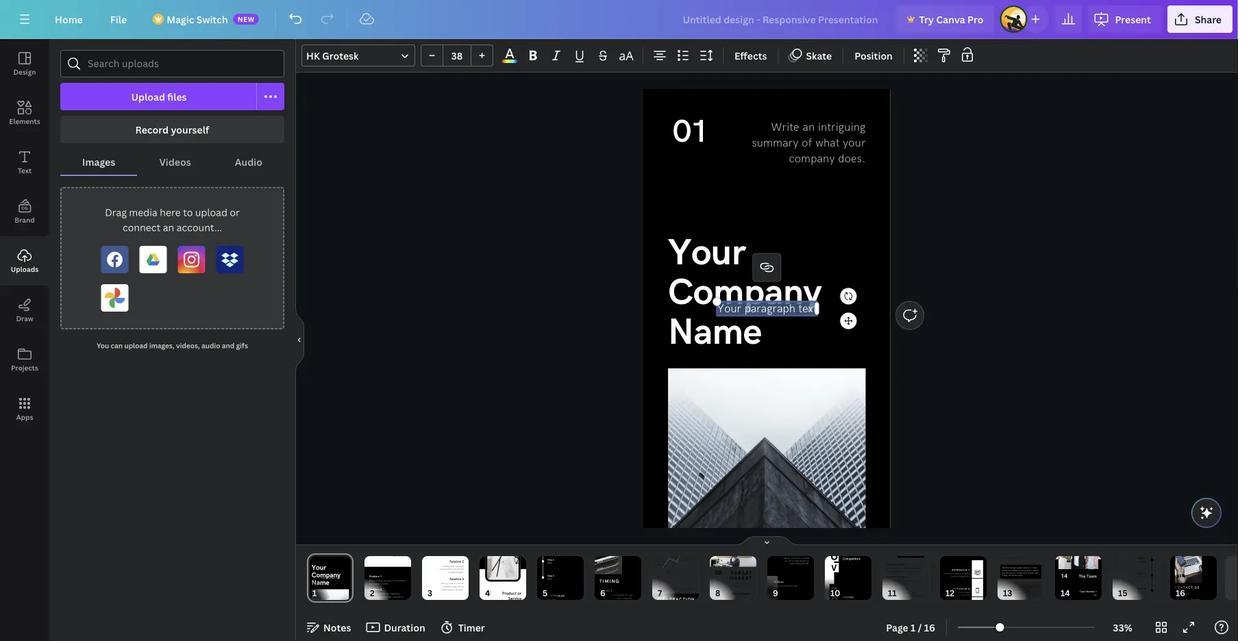 Task type: locate. For each thing, give the bounding box(es) containing it.
negatively
[[390, 593, 400, 596]]

0 horizontal spatial 5
[[391, 549, 392, 552]]

1 vertical spatial what
[[721, 597, 726, 599]]

3 down forward.
[[462, 578, 464, 581]]

team inside 14 the team
[[1087, 574, 1097, 579]]

you
[[97, 341, 109, 351]]

you
[[951, 573, 954, 575], [457, 583, 460, 585], [898, 583, 901, 585], [732, 585, 735, 588], [1004, 586, 1007, 589], [896, 592, 899, 595], [906, 595, 909, 598]]

0 vertical spatial make
[[1009, 557, 1015, 560]]

1 vertical spatial approach
[[952, 588, 968, 591]]

the right show
[[1007, 554, 1010, 557]]

ways
[[1011, 554, 1015, 557], [796, 554, 800, 557], [1020, 586, 1024, 589]]

0 vertical spatial what
[[887, 592, 892, 595]]

2 down it
[[380, 588, 382, 592]]

impacts
[[369, 596, 376, 599]]

2020 right q4
[[1142, 591, 1146, 594]]

solution up so
[[450, 578, 461, 581]]

2 horizontal spatial will
[[1024, 572, 1027, 574]]

for right time
[[625, 594, 628, 597]]

product inside the birth of product or service
[[553, 594, 565, 598]]

and down this
[[384, 596, 387, 599]]

make inside the show the ways your company plans to make money.
[[1009, 557, 1015, 560]]

present
[[1115, 13, 1151, 26]]

you down 'landscape'
[[898, 583, 901, 585]]

as
[[1030, 589, 1032, 591]]

0 horizontal spatial for
[[625, 594, 628, 597]]

1 vertical spatial are
[[735, 582, 738, 585]]

0 vertical spatial target
[[731, 571, 753, 576]]

your inside write an intriguing summary of what your company does.
[[843, 136, 866, 150]]

available inside 1.9 billion total available market (tam)
[[778, 585, 785, 587]]

2 down easy
[[906, 576, 908, 579]]

how left set
[[944, 573, 948, 575]]

audio
[[202, 341, 220, 351]]

0 horizontal spatial upload
[[124, 341, 148, 351]]

product right birth
[[553, 594, 565, 598]]

1 vertical spatial can
[[461, 583, 464, 585]]

0 horizontal spatial next
[[458, 586, 462, 588]]

can
[[111, 341, 123, 351], [461, 583, 464, 585], [892, 592, 895, 595]]

2020 inside "step 2 q2 2020"
[[1142, 561, 1146, 563]]

1 horizontal spatial competition?
[[959, 576, 970, 578]]

service inside 'product or service'
[[508, 597, 522, 602]]

overview
[[383, 580, 391, 583]]

1 vertical spatial a
[[374, 580, 375, 583]]

hk grotesk
[[306, 49, 359, 62]]

1 horizontal spatial their
[[730, 597, 734, 599]]

0 vertical spatial 5
[[391, 549, 392, 552]]

0 horizontal spatial service
[[508, 597, 522, 602]]

4 up traction
[[685, 589, 686, 590]]

1 horizontal spatial make
[[1027, 586, 1031, 589]]

0 horizontal spatial 4
[[685, 589, 686, 590]]

2 up the birth of product or service
[[553, 559, 554, 562]]

2 horizontal spatial make
[[1034, 572, 1039, 574]]

what inside advantage 1 visualize your competitive advantages usinga quadrant for easy scanning. advantage 2 how is the landscape differentiated and what makes you different. advantage 3 what can you do better than your competition? how will you out-perform them?
[[887, 583, 891, 585]]

1 horizontal spatial are
[[735, 582, 738, 585]]

0 vertical spatial a
[[1017, 567, 1017, 569]]

0 horizontal spatial what
[[721, 597, 726, 599]]

your down path
[[956, 594, 960, 597]]

your right set
[[958, 573, 962, 575]]

3 inside step 3 q3 2020
[[1145, 573, 1146, 575]]

0 vertical spatial 2020
[[1142, 561, 1146, 563]]

be very clear so you can smoothly jump next to introducing your product.
[[440, 583, 464, 591]]

0 vertical spatial team
[[1087, 574, 1097, 579]]

step for step 3 2019 step 2 2018
[[548, 575, 552, 578]]

0 vertical spatial competitors
[[843, 557, 861, 561]]

next up product.
[[458, 586, 462, 588]]

2 member from the top
[[1086, 600, 1095, 603]]

solution
[[450, 560, 461, 564], [450, 578, 461, 581]]

make up such
[[1027, 586, 1031, 589]]

solution for solution 3
[[450, 578, 461, 581]]

2020 inside step 3 q3 2020
[[1142, 576, 1146, 578]]

the up rise
[[613, 594, 616, 597]]

skate button
[[784, 45, 838, 66]]

to inside the drag media here to upload or connect an account...
[[183, 206, 193, 219]]

or down birth
[[542, 598, 545, 602]]

does.
[[838, 152, 866, 166]]

it
[[380, 583, 382, 586]]

achieve
[[1012, 575, 1018, 577]]

can left do
[[892, 592, 895, 595]]

how down usinga
[[887, 580, 891, 583]]

advantage 1 visualize your competitive advantages usinga quadrant for easy scanning. advantage 2 how is the landscape differentiated and what makes you different. advantage 3 what can you do better than your competition? how will you out-perform them?
[[887, 564, 921, 600]]

your inside list 3-5 problems your company observes and wants to solve.
[[402, 549, 407, 552]]

your right time
[[629, 594, 633, 597]]

step up q3 at right
[[1137, 573, 1144, 575]]

ways up money.
[[1011, 554, 1015, 557]]

2 inside step 3 2019 step 2 2018
[[553, 559, 554, 562]]

step up q4
[[1137, 588, 1144, 591]]

1 horizontal spatial what
[[887, 592, 892, 595]]

contact
[[1175, 586, 1194, 590]]

competition? up them? on the right bottom of the page
[[887, 595, 898, 598]]

upload up account... at left
[[195, 206, 227, 219]]

what's
[[948, 592, 954, 594]]

step for step 2 q2 2020
[[1137, 557, 1144, 560]]

of inside write an intriguing summary of what your company does.
[[802, 136, 813, 150]]

3 up the birth of product or service
[[553, 575, 554, 578]]

to inside "apply the two ways to size the market - top down or bottom up. some sizing jargons are tam, sam, and som."
[[800, 554, 802, 557]]

next inside timing reason 1 why is "now" the best time for your company to rise and go to the next level?
[[628, 597, 632, 600]]

0 vertical spatial money,
[[1002, 575, 1008, 577]]

0 vertical spatial is
[[892, 580, 893, 583]]

will inside advantage 1 visualize your competitive advantages usinga quadrant for easy scanning. advantage 2 how is the landscape differentiated and what makes you different. advantage 3 what can you do better than your competition? how will you out-perform them?
[[903, 595, 906, 598]]

1 4 from the left
[[1145, 588, 1146, 591]]

1 vertical spatial competitors
[[843, 600, 861, 604]]

of right overview
[[392, 580, 394, 583]]

are up som.
[[807, 560, 810, 563]]

1 vertical spatial available
[[783, 600, 791, 602]]

2 horizontal spatial how
[[944, 573, 948, 575]]

write an intriguing summary of what your company does.
[[752, 120, 866, 166]]

make left money.
[[1009, 557, 1015, 560]]

0 vertical spatial member
[[1086, 591, 1095, 594]]

2020 right q3 at right
[[1142, 576, 1146, 578]]

company down 3-
[[385, 552, 394, 555]]

product or service
[[502, 591, 522, 602]]

0 vertical spatial next
[[458, 586, 462, 588]]

make inside if you have plenty of ways to make money, focus on one main method, such as subscription, ads, and transactions.
[[1027, 586, 1031, 589]]

0 vertical spatial are
[[807, 560, 810, 563]]

present button
[[1088, 5, 1162, 33]]

1 vertical spatial 2020
[[1142, 576, 1146, 578]]

can inside "be very clear so you can smoothly jump next to introducing your product."
[[461, 583, 464, 585]]

product right '04'
[[502, 591, 517, 596]]

1 horizontal spatial on
[[1007, 589, 1010, 591]]

1 vertical spatial problem
[[369, 588, 379, 592]]

competitors down indirect
[[843, 600, 861, 604]]

how
[[1009, 572, 1012, 574], [382, 593, 386, 596]]

make for money,
[[1027, 586, 1031, 589]]

of inside problem 1 give a striking overview of the problem and explain it briefly. problem 2 elaborate on how this negatively impacts people and their experiences.
[[392, 580, 394, 583]]

1 vertical spatial advantage
[[887, 576, 905, 579]]

product
[[502, 591, 517, 596], [553, 594, 565, 598]]

upload
[[131, 90, 165, 103]]

0 vertical spatial solution
[[450, 560, 461, 564]]

competition? inside advantage 1 visualize your competitive advantages usinga quadrant for easy scanning. advantage 2 how is the landscape differentiated and what makes you different. advantage 3 what can you do better than your competition? how will you out-perform them?
[[887, 595, 898, 598]]

to left 'size'
[[800, 554, 802, 557]]

competition?
[[959, 576, 970, 578], [887, 595, 898, 598]]

competitors down direct
[[843, 557, 861, 561]]

5 inside list 3-5 problems your company observes and wants to solve.
[[391, 549, 392, 552]]

0 vertical spatial competition?
[[959, 576, 970, 578]]

bottom
[[803, 557, 810, 560]]

1 vertical spatial your
[[717, 302, 742, 316]]

1 horizontal spatial service
[[546, 598, 556, 602]]

1 horizontal spatial for
[[902, 571, 905, 573]]

ways up "method,"
[[1020, 586, 1024, 589]]

you down who on the right bottom of page
[[732, 585, 735, 588]]

conveniences
[[440, 568, 452, 571]]

smoothly
[[443, 586, 452, 588]]

0 vertical spatial advantage
[[887, 564, 905, 566]]

their left the profiles
[[730, 597, 734, 599]]

an down here
[[163, 221, 174, 234]]

present
[[1002, 570, 1008, 572]]

your for company
[[668, 231, 746, 275]]

target up customers
[[731, 571, 753, 576]]

step 2 q2 2020
[[1137, 557, 1146, 563]]

problem up the give at the bottom of the page
[[369, 575, 379, 579]]

1 vertical spatial next
[[628, 597, 632, 600]]

or
[[230, 206, 240, 219], [801, 557, 803, 560], [1031, 567, 1033, 569], [1031, 570, 1033, 572], [518, 591, 522, 596], [542, 598, 545, 602]]

you up from
[[951, 573, 954, 575]]

2 solution from the top
[[450, 578, 461, 581]]

you inside approach 1 how will you set your company from the competition?
[[951, 573, 954, 575]]

1 horizontal spatial next
[[628, 597, 632, 600]]

33%
[[1113, 621, 1133, 634]]

quadrant
[[894, 571, 902, 573]]

member up title
[[1086, 591, 1095, 594]]

make for money.
[[1009, 557, 1015, 560]]

2 inside problem 1 give a striking overview of the problem and explain it briefly. problem 2 elaborate on how this negatively impacts people and their experiences.
[[380, 588, 382, 592]]

1 horizontal spatial 5
[[692, 589, 693, 590]]

available for billion
[[778, 585, 785, 587]]

1 horizontal spatial upload
[[195, 206, 227, 219]]

0 horizontal spatial money,
[[1002, 575, 1008, 577]]

timer button
[[436, 617, 490, 639]]

level?
[[599, 600, 605, 603]]

a right the give at the bottom of the page
[[374, 580, 375, 583]]

0 horizontal spatial will
[[903, 595, 906, 598]]

to right want
[[741, 585, 743, 588]]

1 horizontal spatial is
[[892, 580, 893, 583]]

share button
[[1168, 5, 1233, 33]]

0 vertical spatial approach
[[952, 569, 968, 572]]

on up the people
[[379, 593, 381, 596]]

1 inside approach 1 how will you set your company from the competition?
[[968, 569, 970, 572]]

2018
[[548, 562, 552, 565]]

account...
[[177, 221, 222, 234]]

1 competitors from the top
[[843, 557, 861, 561]]

company up goals.
[[1017, 572, 1024, 574]]

page 1 / 16
[[886, 621, 935, 634]]

2 horizontal spatial ways
[[1020, 586, 1024, 589]]

indirect competitors
[[843, 596, 861, 604]]

0 horizontal spatial ways
[[796, 554, 800, 557]]

0 vertical spatial your
[[668, 231, 746, 275]]

your inside timing reason 1 why is "now" the best time for your company to rise and go to the next level?
[[629, 594, 633, 597]]

timing reason 1 why is "now" the best time for your company to rise and go to the next level?
[[599, 579, 633, 603]]

on
[[1007, 589, 1010, 591], [379, 593, 381, 596]]

can up product.
[[461, 583, 464, 585]]

product.
[[456, 589, 464, 591]]

you right so
[[457, 583, 460, 585]]

Design title text field
[[672, 5, 891, 33]]

0 horizontal spatial an
[[163, 221, 174, 234]]

0 horizontal spatial competition?
[[887, 595, 898, 598]]

456-
[[1180, 593, 1185, 596]]

to inside list 3-5 problems your company observes and wants to solve.
[[399, 555, 400, 558]]

2 horizontal spatial are
[[807, 560, 810, 563]]

0 horizontal spatial how
[[382, 593, 386, 596]]

of up main
[[1018, 586, 1020, 589]]

10
[[657, 576, 659, 578]]

chart,
[[1033, 567, 1038, 569]]

1 vertical spatial an
[[163, 221, 174, 234]]

5
[[391, 549, 392, 552], [692, 589, 693, 590]]

step 4 q4 2020
[[1137, 588, 1146, 594]]

(sam)
[[798, 600, 803, 602]]

1 vertical spatial competition?
[[887, 595, 898, 598]]

target
[[731, 571, 753, 576], [732, 592, 740, 596]]

Search uploads search field
[[88, 51, 275, 77]]

2 approach from the top
[[952, 588, 968, 591]]

make down the service
[[1034, 572, 1039, 574]]

product inside 'product or service'
[[502, 591, 517, 596]]

or inside 'product or service'
[[518, 591, 522, 596]]

0 horizontal spatial on
[[379, 593, 381, 596]]

one
[[1010, 589, 1013, 591]]

draw
[[16, 314, 33, 323]]

1 inside timing reason 1 why is "now" the best time for your company to rise and go to the next level?
[[611, 589, 612, 593]]

1 solution from the top
[[450, 560, 461, 564]]

0 vertical spatial what
[[816, 136, 840, 150]]

4 inside step 4 q4 2020
[[1145, 588, 1146, 591]]

direct
[[843, 553, 851, 557]]

summary
[[752, 136, 799, 150]]

1 horizontal spatial how
[[1009, 572, 1012, 574]]

0 vertical spatial how
[[1009, 572, 1012, 574]]

your inside your company name
[[668, 231, 746, 275]]

solution for solution 2
[[450, 560, 461, 564]]

to right plans
[[1007, 557, 1009, 560]]

2 advantage from the top
[[887, 576, 905, 579]]

the left problem
[[394, 580, 397, 583]]

company inside write an intriguing summary of what your company does.
[[789, 152, 835, 166]]

magic
[[167, 13, 194, 26]]

will left set
[[948, 573, 951, 575]]

the inside problem 1 give a striking overview of the problem and explain it briefly. problem 2 elaborate on how this negatively impacts people and their experiences.
[[394, 580, 397, 583]]

1 horizontal spatial will
[[948, 573, 951, 575]]

1 vertical spatial money,
[[1032, 586, 1038, 589]]

0 horizontal spatial product
[[502, 591, 517, 596]]

company
[[789, 152, 835, 166], [385, 552, 394, 555], [1021, 554, 1029, 557], [1017, 572, 1024, 574], [962, 573, 970, 575], [599, 597, 608, 600]]

1 2020 from the top
[[1142, 561, 1146, 563]]

target up the profiles
[[732, 592, 740, 596]]

2 2020 from the top
[[1142, 576, 1146, 578]]

1 vertical spatial upload
[[124, 341, 148, 351]]

next inside "be very clear so you can smoothly jump next to introducing your product."
[[458, 586, 462, 588]]

0 vertical spatial an
[[803, 120, 815, 134]]

0 horizontal spatial is
[[604, 594, 606, 597]]

to up the customers?
[[963, 592, 965, 594]]

1 horizontal spatial money,
[[1032, 586, 1038, 589]]

for down competitive
[[902, 571, 905, 573]]

0 vertical spatial for
[[902, 571, 905, 573]]

2 vertical spatial team
[[1080, 600, 1086, 603]]

operate,
[[1027, 572, 1034, 574]]

the
[[1007, 554, 1010, 557], [788, 554, 791, 557], [807, 554, 810, 557], [1009, 570, 1011, 572], [956, 576, 958, 578], [394, 580, 397, 583], [893, 580, 896, 583], [739, 582, 742, 585], [613, 594, 616, 597], [624, 597, 627, 600]]

best
[[616, 594, 620, 597]]

1 vertical spatial member
[[1086, 600, 1095, 603]]

2 up reach
[[968, 588, 970, 591]]

1 up title
[[1096, 591, 1097, 594]]

1 vertical spatial on
[[379, 593, 381, 596]]

or down audio button
[[230, 206, 240, 219]]

who
[[730, 582, 734, 585]]

approach inside approach 2 what's your path to reach your customers?
[[952, 588, 968, 591]]

truly
[[460, 568, 464, 571]]

company up money.
[[1021, 554, 1029, 557]]

the inside target market who are the customers you want to cater to? target market 1 what are their profiles and visual personas?
[[739, 582, 742, 585]]

1 inside problem 1 give a striking overview of the problem and explain it briefly. problem 2 elaborate on how this negatively impacts people and their experiences.
[[380, 575, 382, 579]]

to?
[[749, 585, 752, 588]]

their down this
[[388, 596, 392, 599]]

the down through
[[1009, 570, 1011, 572]]

make inside whether through a graph, timeline, or chart, present the viability of your product or service and tell how your company will operate, make money, and achieve goals.
[[1034, 572, 1039, 574]]

reason
[[599, 589, 610, 593]]

your company name
[[668, 231, 822, 355]]

– – number field
[[447, 49, 467, 62]]

2 up the value on the left bottom of page
[[462, 560, 464, 564]]

0 vertical spatial upload
[[195, 206, 227, 219]]

effects
[[735, 49, 767, 62]]

and up 'solve.'
[[403, 552, 407, 555]]

and inside target market who are the customers you want to cater to? target market 1 what are their profiles and visual personas?
[[743, 597, 746, 599]]

is inside timing reason 1 why is "now" the best time for your company to rise and go to the next level?
[[604, 594, 606, 597]]

how inside whether through a graph, timeline, or chart, present the viability of your product or service and tell how your company will operate, make money, and achieve goals.
[[1009, 572, 1012, 574]]

are inside "apply the two ways to size the market - top down or bottom up. some sizing jargons are tam, sam, and som."
[[807, 560, 810, 563]]

goals.
[[1019, 575, 1023, 577]]

service down birth
[[546, 598, 556, 602]]

1 inside target market who are the customers you want to cater to? target market 1 what are their profiles and visual personas?
[[750, 592, 752, 596]]

3 inside step 3 2019 step 2 2018
[[553, 575, 554, 578]]

company inside timing reason 1 why is "now" the best time for your company to rise and go to the next level?
[[599, 597, 608, 600]]

0 horizontal spatial what
[[816, 136, 840, 150]]

advantage up visualize
[[887, 564, 905, 566]]

1 advantage from the top
[[887, 564, 905, 566]]

or left birth
[[518, 591, 522, 596]]

1 approach from the top
[[952, 569, 968, 572]]

3 up traction 07
[[678, 589, 679, 590]]

1 vertical spatial solution
[[450, 578, 461, 581]]

hide image
[[295, 307, 304, 373]]

your for paragraph
[[717, 302, 742, 316]]

0 horizontal spatial a
[[374, 580, 375, 583]]

their inside target market who are the customers you want to cater to? target market 1 what are their profiles and visual personas?
[[730, 597, 734, 599]]

market up visual
[[741, 592, 750, 596]]

1 vertical spatial is
[[604, 594, 606, 597]]

their inside problem 1 give a striking overview of the problem and explain it briefly. problem 2 elaborate on how this negatively impacts people and their experiences.
[[388, 596, 392, 599]]

drag
[[105, 206, 127, 219]]

drag media here to upload or connect an account...
[[105, 206, 240, 234]]

member down title
[[1086, 600, 1095, 603]]

what left the profiles
[[721, 597, 726, 599]]

give
[[369, 580, 373, 583]]

how for through
[[1009, 572, 1012, 574]]

available inside 53 m serviceable available market (sam)
[[783, 600, 791, 602]]

apply the two ways to size the market - top down or bottom up. some sizing jargons are tam, sam, and som.
[[783, 554, 810, 565]]

1 inside team member 1 title team member 2
[[1096, 591, 1097, 594]]

will down better
[[903, 595, 906, 598]]

step for step 4 q4 2020
[[1137, 588, 1144, 591]]

a
[[1017, 567, 1017, 569], [374, 580, 375, 583]]

1 up visual
[[750, 592, 752, 596]]

are left the profiles
[[726, 597, 729, 599]]

will down product
[[1024, 572, 1027, 574]]

5 right list
[[391, 549, 392, 552]]

1.9
[[773, 581, 777, 584]]

us
[[1195, 586, 1200, 590]]

2 competitors from the top
[[843, 600, 861, 604]]

1 up "now"
[[611, 589, 612, 593]]

money, inside whether through a graph, timeline, or chart, present the viability of your product or service and tell how your company will operate, make money, and achieve goals.
[[1002, 575, 1008, 577]]

1 vertical spatial how
[[382, 593, 386, 596]]

2 vertical spatial can
[[892, 592, 895, 595]]

3 for step 3 2019 step 2 2018
[[553, 575, 554, 578]]

to down observes
[[399, 555, 400, 558]]

here
[[160, 206, 181, 219]]

33% button
[[1101, 617, 1145, 639]]

2 vertical spatial advantage
[[887, 588, 905, 591]]

4 item from the left
[[682, 589, 685, 590]]

1 vertical spatial for
[[625, 594, 628, 597]]

1 vertical spatial what
[[887, 583, 891, 585]]

to inside approach 2 what's your path to reach your customers?
[[963, 592, 965, 594]]

your up quadrant
[[896, 568, 900, 570]]

0 vertical spatial available
[[778, 585, 785, 587]]

the down time
[[624, 597, 627, 600]]

group
[[421, 45, 493, 66]]

approach up set
[[952, 569, 968, 572]]

0 horizontal spatial their
[[388, 596, 392, 599]]

and down best
[[615, 597, 618, 600]]

1 inside advantage 1 visualize your competitive advantages usinga quadrant for easy scanning. advantage 2 how is the landscape differentiated and what makes you different. advantage 3 what can you do better than your competition? how will you out-perform them?
[[906, 564, 908, 566]]

53
[[773, 596, 776, 599]]

0 vertical spatial on
[[1007, 589, 1010, 591]]

how left this
[[382, 593, 386, 596]]

rise
[[611, 597, 614, 600]]

what left makes
[[887, 583, 891, 585]]

what
[[816, 136, 840, 150], [887, 583, 891, 585]]

canva
[[936, 13, 965, 26]]

design
[[13, 67, 36, 76]]

page
[[886, 621, 908, 634]]

1 horizontal spatial what
[[887, 583, 891, 585]]

step up q2
[[1137, 557, 1144, 560]]

audio button
[[213, 149, 284, 175]]

3 2020 from the top
[[1142, 591, 1146, 594]]

projects button
[[0, 335, 49, 384]]

the inside whether through a graph, timeline, or chart, present the viability of your product or service and tell how your company will operate, make money, and achieve goals.
[[1009, 570, 1011, 572]]

0 horizontal spatial are
[[726, 597, 729, 599]]

3 for solution 3
[[462, 578, 464, 581]]

2 vertical spatial make
[[1027, 586, 1031, 589]]

1 horizontal spatial a
[[1017, 567, 1017, 569]]

and down "method,"
[[1018, 592, 1021, 594]]

2020 for 2
[[1142, 561, 1146, 563]]

and down jargons
[[801, 563, 804, 565]]



Task type: describe. For each thing, give the bounding box(es) containing it.
you inside if you have plenty of ways to make money, focus on one main method, such as subscription, ads, and transactions.
[[1004, 586, 1007, 589]]

your left path
[[954, 592, 958, 594]]

serviceable
[[773, 600, 783, 602]]

perform
[[913, 595, 920, 598]]

money, inside if you have plenty of ways to make money, focus on one main method, such as subscription, ads, and transactions.
[[1032, 586, 1038, 589]]

your inside the show the ways your company plans to make money.
[[1016, 554, 1020, 557]]

draw button
[[0, 286, 49, 335]]

competitors for direct competitors
[[843, 557, 861, 561]]

money.
[[1015, 557, 1022, 560]]

1 member from the top
[[1086, 591, 1095, 594]]

and inside if you have plenty of ways to make money, focus on one main method, such as subscription, ads, and transactions.
[[1018, 592, 1021, 594]]

(tam)
[[793, 585, 798, 587]]

title
[[1093, 594, 1097, 597]]

clear
[[449, 583, 454, 585]]

1 item from the left
[[661, 589, 664, 590]]

and down the give at the bottom of the page
[[369, 583, 373, 586]]

is inside advantage 1 visualize your competitive advantages usinga quadrant for easy scanning. advantage 2 how is the landscape differentiated and what makes you different. advantage 3 what can you do better than your competition? how will you out-perform them?
[[892, 580, 893, 583]]

and down present
[[1002, 572, 1005, 574]]

or inside the drag media here to upload or connect an account...
[[230, 206, 240, 219]]

what inside advantage 1 visualize your competitive advantages usinga quadrant for easy scanning. advantage 2 how is the landscape differentiated and what makes you different. advantage 3 what can you do better than your competition? how will you out-perform them?
[[887, 592, 892, 595]]

2019
[[548, 578, 552, 581]]

what inside target market who are the customers you want to cater to? target market 1 what are their profiles and visual personas?
[[721, 597, 726, 599]]

company inside the show the ways your company plans to make money.
[[1021, 554, 1029, 557]]

of inside if you have plenty of ways to make money, focus on one main method, such as subscription, ads, and transactions.
[[1018, 586, 1020, 589]]

1 inside button
[[911, 621, 916, 634]]

elaborate
[[369, 593, 378, 596]]

file button
[[99, 5, 138, 33]]

them?
[[887, 598, 893, 600]]

viability
[[1012, 570, 1018, 572]]

page 1 image
[[307, 556, 354, 600]]

step up 2018
[[548, 559, 552, 562]]

2 problem from the top
[[369, 588, 379, 592]]

share
[[1195, 13, 1222, 26]]

of inside whether through a graph, timeline, or chart, present the viability of your product or service and tell how your company will operate, make money, and achieve goals.
[[1018, 570, 1020, 572]]

on inside problem 1 give a striking overview of the problem and explain it briefly. problem 2 elaborate on how this negatively impacts people and their experiences.
[[379, 593, 381, 596]]

step 3 2019 step 2 2018
[[548, 559, 554, 581]]

timeline,
[[1024, 567, 1030, 569]]

the up "-"
[[788, 554, 791, 557]]

123-
[[1175, 593, 1180, 596]]

1 horizontal spatial how
[[899, 595, 903, 598]]

to inside target market who are the customers you want to cater to? target market 1 what are their profiles and visual personas?
[[741, 585, 743, 588]]

brand
[[15, 215, 35, 224]]

usinga
[[887, 571, 893, 573]]

3 for step 3 q3 2020
[[1145, 573, 1146, 575]]

to inside the show the ways your company plans to make money.
[[1007, 557, 1009, 560]]

2020 for 3
[[1142, 576, 1146, 578]]

0 vertical spatial can
[[111, 341, 123, 351]]

your inside "be very clear so you can smoothly jump next to introducing your product."
[[451, 589, 455, 591]]

hk grotesk button
[[302, 45, 415, 66]]

07
[[658, 596, 665, 603]]

2 4 from the left
[[685, 589, 686, 590]]

2 inside approach 2 what's your path to reach your customers?
[[968, 588, 970, 591]]

1 vertical spatial target
[[732, 592, 740, 596]]

2 inside advantage 1 visualize your competitive advantages usinga quadrant for easy scanning. advantage 2 how is the landscape differentiated and what makes you different. advantage 3 what can you do better than your competition? how will you out-perform them?
[[906, 576, 908, 579]]

grotesk
[[322, 49, 359, 62]]

3 item from the left
[[675, 589, 678, 590]]

3 inside advantage 1 visualize your competitive advantages usinga quadrant for easy scanning. advantage 2 how is the landscape differentiated and what makes you different. advantage 3 what can you do better than your competition? how will you out-perform them?
[[906, 588, 908, 591]]

this
[[386, 593, 390, 596]]

solution 3
[[450, 578, 464, 581]]

how for 1
[[382, 593, 386, 596]]

visual
[[747, 597, 752, 599]]

competitors for indirect competitors
[[843, 600, 861, 604]]

ways inside "apply the two ways to size the market - top down or bottom up. some sizing jargons are tam, sam, and som."
[[796, 554, 800, 557]]

such
[[1026, 589, 1030, 591]]

2 vertical spatial are
[[726, 597, 729, 599]]

focus
[[1002, 589, 1007, 591]]

/
[[918, 621, 922, 634]]

Page title text field
[[323, 587, 328, 600]]

jargons
[[800, 560, 806, 563]]

available for m
[[783, 600, 791, 602]]

have
[[1008, 586, 1012, 589]]

company
[[668, 271, 822, 315]]

will inside approach 1 how will you set your company from the competition?
[[948, 573, 951, 575]]

your down graph,
[[1020, 570, 1024, 572]]

for inside advantage 1 visualize your competitive advantages usinga quadrant for easy scanning. advantage 2 how is the landscape differentiated and what makes you different. advantage 3 what can you do better than your competition? how will you out-perform them?
[[902, 571, 905, 573]]

communicate
[[442, 565, 455, 568]]

sam,
[[795, 563, 800, 565]]

ways inside if you have plenty of ways to make money, focus on one main method, such as subscription, ads, and transactions.
[[1020, 586, 1024, 589]]

product
[[1024, 570, 1031, 572]]

market up customers
[[730, 576, 753, 581]]

you inside target market who are the customers you want to cater to? target market 1 what are their profiles and visual personas?
[[732, 585, 735, 588]]

than
[[908, 592, 911, 595]]

or up operate,
[[1031, 570, 1033, 572]]

if
[[1002, 586, 1004, 589]]

how inside approach 1 how will you set your company from the competition?
[[944, 573, 948, 575]]

or inside "apply the two ways to size the market - top down or bottom up. some sizing jargons are tam, sam, and som."
[[801, 557, 803, 560]]

text
[[18, 166, 32, 175]]

the inside advantage 1 visualize your competitive advantages usinga quadrant for easy scanning. advantage 2 how is the landscape differentiated and what makes you different. advantage 3 what can you do better than your competition? how will you out-perform them?
[[893, 580, 896, 583]]

14 the team
[[1061, 573, 1097, 580]]

to down "now"
[[609, 597, 610, 600]]

contact us 123-456-7890 hello@reallygreatsite.com
[[1175, 586, 1200, 602]]

2 inside "step 2 q2 2020"
[[1145, 557, 1146, 560]]

page 1 / 16 button
[[881, 617, 941, 639]]

record yourself
[[135, 123, 209, 136]]

gifs
[[236, 341, 248, 351]]

competition? inside approach 1 how will you set your company from the competition?
[[959, 576, 970, 578]]

you left do
[[896, 592, 899, 595]]

or left chart,
[[1031, 567, 1033, 569]]

your down viability
[[1013, 572, 1016, 574]]

traction
[[670, 597, 695, 602]]

5 item from the left
[[689, 589, 692, 590]]

and inside list 3-5 problems your company observes and wants to solve.
[[403, 552, 407, 555]]

ways inside the show the ways your company plans to make money.
[[1011, 554, 1015, 557]]

2 inside team member 1 title team member 2
[[1096, 600, 1097, 603]]

to inside if you have plenty of ways to make money, focus on one main method, such as subscription, ads, and transactions.
[[1025, 586, 1026, 589]]

time
[[621, 594, 625, 597]]

a inside problem 1 give a striking overview of the problem and explain it briefly. problem 2 elaborate on how this negatively impacts people and their experiences.
[[374, 580, 375, 583]]

media
[[129, 206, 158, 219]]

can inside advantage 1 visualize your competitive advantages usinga quadrant for easy scanning. advantage 2 how is the landscape differentiated and what makes you different. advantage 3 what can you do better than your competition? how will you out-perform them?
[[892, 592, 895, 595]]

and inside timing reason 1 why is "now" the best time for your company to rise and go to the next level?
[[615, 597, 618, 600]]

1 problem from the top
[[369, 575, 379, 579]]

color range image
[[502, 60, 517, 63]]

switch
[[197, 13, 228, 26]]

side panel tab list
[[0, 39, 49, 434]]

3 advantage from the top
[[887, 588, 905, 591]]

your paragraph text
[[717, 302, 817, 316]]

the inside the show the ways your company plans to make money.
[[1007, 554, 1010, 557]]

brand button
[[0, 187, 49, 236]]

you down the than
[[906, 595, 909, 598]]

hello@reallygreatsite.com
[[1175, 599, 1200, 602]]

try
[[919, 13, 934, 26]]

briefly.
[[382, 583, 389, 586]]

list
[[385, 549, 388, 552]]

differentiated
[[905, 580, 917, 583]]

2 item from the left
[[668, 589, 671, 590]]

1 vertical spatial team
[[1080, 591, 1086, 594]]

market
[[784, 557, 790, 560]]

the up the bottom
[[807, 554, 810, 557]]

skate
[[806, 49, 832, 62]]

indirect
[[843, 596, 854, 599]]

1 right '0' at the right bottom of page
[[664, 589, 665, 590]]

2020 for 4
[[1142, 591, 1146, 594]]

videos button
[[137, 149, 213, 175]]

2 up traction 07
[[671, 589, 672, 590]]

and inside "apply the two ways to size the market - top down or bottom up. some sizing jargons are tam, sam, and som."
[[801, 563, 804, 565]]

and left achieve
[[1009, 575, 1012, 577]]

20 10 0
[[657, 565, 659, 589]]

step for step 3 q3 2020
[[1137, 573, 1144, 575]]

experiences.
[[393, 596, 405, 599]]

cater
[[744, 585, 748, 588]]

two
[[792, 554, 795, 557]]

videos,
[[176, 341, 200, 351]]

plenty
[[1012, 586, 1017, 589]]

apps button
[[0, 384, 49, 434]]

an inside the drag media here to upload or connect an account...
[[163, 221, 174, 234]]

of inside the birth of product or service
[[550, 594, 553, 598]]

company inside list 3-5 problems your company observes and wants to solve.
[[385, 552, 394, 555]]

very
[[444, 583, 448, 585]]

will inside whether through a graph, timeline, or chart, present the viability of your product or service and tell how your company will operate, make money, and achieve goals.
[[1024, 572, 1027, 574]]

explain
[[373, 583, 380, 586]]

apply
[[783, 554, 788, 557]]

transactions.
[[1021, 592, 1032, 594]]

01
[[673, 113, 709, 152]]

hide pages image
[[734, 536, 800, 547]]

market inside 1.9 billion total available market (tam)
[[786, 585, 792, 587]]

company inside whether through a graph, timeline, or chart, present the viability of your product or service and tell how your company will operate, make money, and achieve goals.
[[1017, 572, 1024, 574]]

try canva pro button
[[896, 5, 995, 33]]

birth of product or service
[[542, 594, 565, 602]]

and inside advantage 1 visualize your competitive advantages usinga quadrant for easy scanning. advantage 2 how is the landscape differentiated and what makes you different. advantage 3 what can you do better than your competition? how will you out-perform them?
[[917, 580, 920, 583]]

your inside approach 1 how will you set your company from the competition?
[[958, 573, 962, 575]]

try canva pro
[[919, 13, 984, 26]]

on inside if you have plenty of ways to make money, focus on one main method, such as subscription, ads, and transactions.
[[1007, 589, 1010, 591]]

the inside approach 1 how will you set your company from the competition?
[[956, 576, 958, 578]]

you inside "be very clear so you can smoothly jump next to introducing your product."
[[457, 583, 460, 585]]

intriguing
[[818, 120, 866, 134]]

roadmap
[[1131, 600, 1148, 605]]

approach for approach 1
[[952, 569, 968, 572]]

through
[[1010, 567, 1016, 569]]

and inside communicate big value conveniences and be truly straight forward.
[[453, 568, 456, 571]]

your up out-
[[912, 592, 916, 595]]

do
[[899, 592, 902, 595]]

better
[[902, 592, 907, 595]]

main
[[1014, 589, 1018, 591]]

Your paragraph text text field
[[717, 301, 817, 317]]

upload inside the drag media here to upload or connect an account...
[[195, 206, 227, 219]]

projects
[[11, 363, 38, 372]]

main menu bar
[[0, 0, 1238, 39]]

an inside write an intriguing summary of what your company does.
[[803, 120, 815, 134]]

jump
[[452, 586, 457, 588]]

for inside timing reason 1 why is "now" the best time for your company to rise and go to the next level?
[[625, 594, 628, 597]]

approach for approach 2
[[952, 588, 968, 591]]

1 vertical spatial how
[[887, 580, 891, 583]]

landscape
[[897, 580, 905, 583]]

or inside the birth of product or service
[[542, 598, 545, 602]]

company inside approach 1 how will you set your company from the competition?
[[962, 573, 970, 575]]

what inside write an intriguing summary of what your company does.
[[816, 136, 840, 150]]

to right go
[[622, 597, 624, 600]]

service inside the birth of product or service
[[546, 598, 556, 602]]

whether through a graph, timeline, or chart, present the viability of your product or service and tell how your company will operate, make money, and achieve goals.
[[1002, 567, 1039, 577]]

market inside 53 m serviceable available market (sam)
[[791, 600, 797, 602]]

7890
[[1185, 593, 1190, 596]]

q4
[[1138, 591, 1141, 594]]

1.9 billion total available market (tam)
[[773, 581, 798, 587]]

to inside "be very clear so you can smoothly jump next to introducing your product."
[[462, 586, 464, 588]]

path
[[959, 592, 962, 594]]

"now"
[[606, 594, 612, 597]]

and left gifs
[[222, 341, 235, 351]]

upload files button
[[60, 83, 257, 110]]



Task type: vqa. For each thing, say whether or not it's contained in the screenshot.
will inside Advantage 1 Visualize your competitive advantages usinga quadrant for easy scanning. Advantage 2 How is the landscape differentiated and what makes you different. Advantage 3 What can you do better than your competition? How will you out-perform them?
yes



